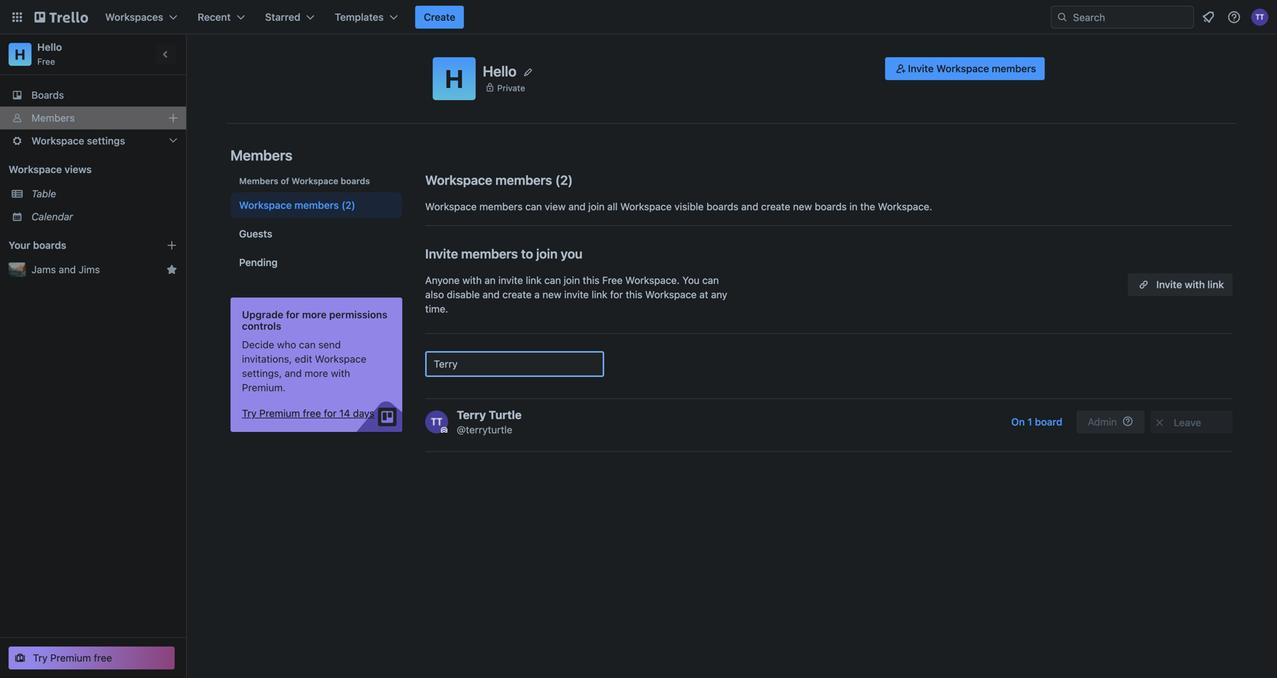 Task type: vqa. For each thing, say whether or not it's contained in the screenshot.
Gary Orlando (garyorlando) image
no



Task type: locate. For each thing, give the bounding box(es) containing it.
guests link
[[231, 221, 403, 247]]

2 horizontal spatial link
[[1208, 279, 1225, 291]]

0 vertical spatial free
[[303, 408, 321, 420]]

2 vertical spatial for
[[324, 408, 337, 420]]

free for try premium free
[[94, 653, 112, 665]]

1 horizontal spatial invite
[[908, 63, 934, 74]]

days
[[353, 408, 375, 420]]

boards up (2) in the top left of the page
[[341, 176, 370, 186]]

1 horizontal spatial free
[[603, 275, 623, 286]]

hello for hello free
[[37, 41, 62, 53]]

0 vertical spatial join
[[589, 201, 605, 213]]

workspace members left (
[[425, 173, 552, 188]]

at
[[700, 289, 709, 301]]

and right view
[[569, 201, 586, 213]]

with inside anyone with an invite link can join this free workspace. you can also disable and create a new invite link for this workspace at any time.
[[463, 275, 482, 286]]

new left in
[[793, 201, 812, 213]]

terry turtle (terryturtle) image
[[1252, 9, 1269, 26]]

workspace. left you
[[626, 275, 680, 286]]

0 horizontal spatial invite
[[425, 246, 458, 262]]

starred
[[265, 11, 301, 23]]

can up edit
[[299, 339, 316, 351]]

1 horizontal spatial free
[[303, 408, 321, 420]]

premium inside button
[[50, 653, 91, 665]]

1 horizontal spatial workspace members
[[425, 173, 552, 188]]

1 horizontal spatial hello
[[483, 62, 517, 79]]

invite
[[499, 275, 523, 286], [564, 289, 589, 301]]

1 vertical spatial this
[[626, 289, 643, 301]]

h for h button
[[445, 64, 464, 93]]

any
[[711, 289, 728, 301]]

0 vertical spatial workspace members
[[425, 173, 552, 188]]

settings,
[[242, 368, 282, 380]]

link inside button
[[1208, 279, 1225, 291]]

Search field
[[1069, 6, 1194, 28]]

terry turtle @terryturtle
[[457, 409, 522, 436]]

workspace inside button
[[937, 63, 990, 74]]

0 horizontal spatial with
[[331, 368, 350, 380]]

members
[[32, 112, 75, 124], [231, 147, 293, 164], [239, 176, 279, 186]]

0 vertical spatial free
[[37, 57, 55, 67]]

new inside anyone with an invite link can join this free workspace. you can also disable and create a new invite link for this workspace at any time.
[[543, 289, 562, 301]]

this member is an admin of this workspace. image
[[441, 428, 448, 434]]

1 horizontal spatial invite
[[564, 289, 589, 301]]

on
[[1012, 416, 1025, 428]]

)
[[568, 173, 573, 188]]

primary element
[[0, 0, 1278, 34]]

(2)
[[342, 199, 356, 211]]

hello up private
[[483, 62, 517, 79]]

invite inside invite with link button
[[1157, 279, 1183, 291]]

can down you
[[545, 275, 561, 286]]

workspace. right the
[[878, 201, 933, 213]]

h inside button
[[445, 64, 464, 93]]

free inside button
[[94, 653, 112, 665]]

2 vertical spatial invite
[[1157, 279, 1183, 291]]

0 vertical spatial new
[[793, 201, 812, 213]]

1 vertical spatial hello
[[483, 62, 517, 79]]

0 horizontal spatial h
[[15, 46, 25, 63]]

premium inside 'button'
[[259, 408, 300, 420]]

members up of
[[231, 147, 293, 164]]

0 vertical spatial premium
[[259, 408, 300, 420]]

1 vertical spatial premium
[[50, 653, 91, 665]]

and down the an
[[483, 289, 500, 301]]

invite members to join you
[[425, 246, 583, 262]]

try inside button
[[33, 653, 48, 665]]

invite right a
[[564, 289, 589, 301]]

1 vertical spatial free
[[94, 653, 112, 665]]

for inside 'button'
[[324, 408, 337, 420]]

join inside anyone with an invite link can join this free workspace. you can also disable and create a new invite link for this workspace at any time.
[[564, 275, 580, 286]]

0 vertical spatial for
[[610, 289, 623, 301]]

2 horizontal spatial with
[[1185, 279, 1206, 291]]

0 horizontal spatial new
[[543, 289, 562, 301]]

more down edit
[[305, 368, 328, 380]]

2 horizontal spatial invite
[[1157, 279, 1183, 291]]

workspace members down of
[[239, 199, 339, 211]]

0 horizontal spatial free
[[94, 653, 112, 665]]

new
[[793, 201, 812, 213], [543, 289, 562, 301]]

invite right the an
[[499, 275, 523, 286]]

can
[[526, 201, 542, 213], [545, 275, 561, 286], [703, 275, 719, 286], [299, 339, 316, 351]]

try premium free button
[[9, 647, 175, 670]]

view
[[545, 201, 566, 213]]

0 horizontal spatial try
[[33, 653, 48, 665]]

join down you
[[564, 275, 580, 286]]

h for h 'link'
[[15, 46, 25, 63]]

and inside anyone with an invite link can join this free workspace. you can also disable and create a new invite link for this workspace at any time.
[[483, 289, 500, 301]]

permissions
[[329, 309, 388, 321]]

sm image
[[894, 62, 908, 76]]

with for anyone
[[463, 275, 482, 286]]

1 vertical spatial new
[[543, 289, 562, 301]]

with for invite
[[1185, 279, 1206, 291]]

leave link
[[1151, 411, 1233, 434]]

link
[[526, 275, 542, 286], [1208, 279, 1225, 291], [592, 289, 608, 301]]

1 horizontal spatial with
[[463, 275, 482, 286]]

1 vertical spatial join
[[537, 246, 558, 262]]

boards left in
[[815, 201, 847, 213]]

0 horizontal spatial hello
[[37, 41, 62, 53]]

free
[[37, 57, 55, 67], [603, 275, 623, 286]]

with inside button
[[1185, 279, 1206, 291]]

workspace settings button
[[0, 130, 186, 153]]

join
[[589, 201, 605, 213], [537, 246, 558, 262], [564, 275, 580, 286]]

0 vertical spatial workspace.
[[878, 201, 933, 213]]

send
[[319, 339, 341, 351]]

members left of
[[239, 176, 279, 186]]

0 vertical spatial create
[[762, 201, 791, 213]]

edit
[[295, 353, 312, 365]]

1 horizontal spatial create
[[762, 201, 791, 213]]

and left jims
[[59, 264, 76, 276]]

try inside 'button'
[[242, 408, 257, 420]]

invite
[[908, 63, 934, 74], [425, 246, 458, 262], [1157, 279, 1183, 291]]

0 horizontal spatial invite
[[499, 275, 523, 286]]

you
[[683, 275, 700, 286]]

can left view
[[526, 201, 542, 213]]

1 vertical spatial try
[[33, 653, 48, 665]]

premium
[[259, 408, 300, 420], [50, 653, 91, 665]]

guests
[[239, 228, 272, 240]]

boards up jams
[[33, 240, 66, 251]]

0 horizontal spatial create
[[503, 289, 532, 301]]

premium for try premium free for 14 days
[[259, 408, 300, 420]]

1 vertical spatial invite
[[425, 246, 458, 262]]

hello right h 'link'
[[37, 41, 62, 53]]

try premium free for 14 days
[[242, 408, 375, 420]]

create inside anyone with an invite link can join this free workspace. you can also disable and create a new invite link for this workspace at any time.
[[503, 289, 532, 301]]

1 horizontal spatial h
[[445, 64, 464, 93]]

try for try premium free for 14 days
[[242, 408, 257, 420]]

members down 'boards' on the left of page
[[32, 112, 75, 124]]

workspace. inside anyone with an invite link can join this free workspace. you can also disable and create a new invite link for this workspace at any time.
[[626, 275, 680, 286]]

0 horizontal spatial workspace members
[[239, 199, 339, 211]]

(
[[556, 173, 560, 188]]

h left private
[[445, 64, 464, 93]]

try
[[242, 408, 257, 420], [33, 653, 48, 665]]

settings
[[87, 135, 125, 147]]

1
[[1028, 416, 1033, 428]]

0 vertical spatial h
[[15, 46, 25, 63]]

board
[[1035, 416, 1063, 428]]

switch to… image
[[10, 10, 24, 24]]

your boards with 1 items element
[[9, 237, 145, 254]]

premium.
[[242, 382, 286, 394]]

boards
[[341, 176, 370, 186], [707, 201, 739, 213], [815, 201, 847, 213], [33, 240, 66, 251]]

join right to
[[537, 246, 558, 262]]

workspace.
[[878, 201, 933, 213], [626, 275, 680, 286]]

1 vertical spatial create
[[503, 289, 532, 301]]

and
[[569, 201, 586, 213], [742, 201, 759, 213], [59, 264, 76, 276], [483, 289, 500, 301], [285, 368, 302, 380]]

members
[[992, 63, 1037, 74], [496, 173, 552, 188], [295, 199, 339, 211], [480, 201, 523, 213], [461, 246, 518, 262]]

free
[[303, 408, 321, 420], [94, 653, 112, 665]]

0 horizontal spatial for
[[286, 309, 300, 321]]

with
[[463, 275, 482, 286], [1185, 279, 1206, 291], [331, 368, 350, 380]]

members link
[[0, 107, 186, 130]]

upgrade for more permissions controls decide who can send invitations, edit workspace settings, and more with premium.
[[242, 309, 388, 394]]

0 horizontal spatial premium
[[50, 653, 91, 665]]

0 vertical spatial this
[[583, 275, 600, 286]]

1 vertical spatial free
[[603, 275, 623, 286]]

invite inside the invite workspace members button
[[908, 63, 934, 74]]

invite workspace members button
[[886, 57, 1045, 80]]

time.
[[425, 303, 448, 315]]

1 vertical spatial for
[[286, 309, 300, 321]]

Filter by name text field
[[425, 352, 604, 377]]

1 vertical spatial workspace.
[[626, 275, 680, 286]]

0 vertical spatial hello
[[37, 41, 62, 53]]

an
[[485, 275, 496, 286]]

0 horizontal spatial workspace.
[[626, 275, 680, 286]]

0 horizontal spatial free
[[37, 57, 55, 67]]

1 horizontal spatial link
[[592, 289, 608, 301]]

a
[[535, 289, 540, 301]]

more up send
[[302, 309, 327, 321]]

h link
[[9, 43, 32, 66]]

and inside jams and jims link
[[59, 264, 76, 276]]

1 horizontal spatial premium
[[259, 408, 300, 420]]

0 horizontal spatial this
[[583, 275, 600, 286]]

join left the all
[[589, 201, 605, 213]]

workspaces
[[105, 11, 163, 23]]

templates
[[335, 11, 384, 23]]

workspace members
[[425, 173, 552, 188], [239, 199, 339, 211]]

new right a
[[543, 289, 562, 301]]

1 vertical spatial more
[[305, 368, 328, 380]]

create
[[762, 201, 791, 213], [503, 289, 532, 301]]

hello
[[37, 41, 62, 53], [483, 62, 517, 79]]

1 vertical spatial h
[[445, 64, 464, 93]]

free inside 'button'
[[303, 408, 321, 420]]

2 horizontal spatial for
[[610, 289, 623, 301]]

this
[[583, 275, 600, 286], [626, 289, 643, 301]]

1 horizontal spatial try
[[242, 408, 257, 420]]

your
[[9, 240, 30, 251]]

0 horizontal spatial join
[[537, 246, 558, 262]]

1 horizontal spatial join
[[564, 275, 580, 286]]

0 vertical spatial invite
[[908, 63, 934, 74]]

and down edit
[[285, 368, 302, 380]]

jams and jims link
[[32, 263, 160, 277]]

jams
[[32, 264, 56, 276]]

for
[[610, 289, 623, 301], [286, 309, 300, 321], [324, 408, 337, 420]]

h inside 'link'
[[15, 46, 25, 63]]

who
[[277, 339, 296, 351]]

templates button
[[326, 6, 407, 29]]

upgrade
[[242, 309, 284, 321]]

h left the hello free
[[15, 46, 25, 63]]

0 vertical spatial try
[[242, 408, 257, 420]]

1 horizontal spatial for
[[324, 408, 337, 420]]

2 vertical spatial join
[[564, 275, 580, 286]]



Task type: describe. For each thing, give the bounding box(es) containing it.
1 horizontal spatial workspace.
[[878, 201, 933, 213]]

pending
[[239, 257, 278, 269]]

2 vertical spatial members
[[239, 176, 279, 186]]

2 horizontal spatial join
[[589, 201, 605, 213]]

hello link
[[37, 41, 62, 53]]

boards right visible
[[707, 201, 739, 213]]

open information menu image
[[1228, 10, 1242, 24]]

back to home image
[[34, 6, 88, 29]]

to
[[521, 246, 533, 262]]

recent
[[198, 11, 231, 23]]

try for try premium free
[[33, 653, 48, 665]]

decide
[[242, 339, 274, 351]]

starred icon image
[[166, 264, 178, 276]]

search image
[[1057, 11, 1069, 23]]

and right visible
[[742, 201, 759, 213]]

invite for invite with link
[[1157, 279, 1183, 291]]

workspace inside popup button
[[32, 135, 84, 147]]

sm image
[[1153, 416, 1167, 430]]

try premium free
[[33, 653, 112, 665]]

1 vertical spatial members
[[231, 147, 293, 164]]

recent button
[[189, 6, 254, 29]]

the
[[861, 201, 876, 213]]

0 notifications image
[[1200, 9, 1218, 26]]

hello for hello
[[483, 62, 517, 79]]

admin button
[[1077, 411, 1145, 434]]

free inside the hello free
[[37, 57, 55, 67]]

can inside upgrade for more permissions controls decide who can send invitations, edit workspace settings, and more with premium.
[[299, 339, 316, 351]]

0 vertical spatial members
[[32, 112, 75, 124]]

premium for try premium free
[[50, 653, 91, 665]]

leave
[[1174, 417, 1202, 429]]

invitations,
[[242, 353, 292, 365]]

all
[[608, 201, 618, 213]]

table
[[32, 188, 56, 200]]

1 vertical spatial workspace members
[[239, 199, 339, 211]]

disable
[[447, 289, 480, 301]]

invite for invite workspace members
[[908, 63, 934, 74]]

terry
[[457, 409, 486, 422]]

for inside anyone with an invite link can join this free workspace. you can also disable and create a new invite link for this workspace at any time.
[[610, 289, 623, 301]]

14
[[339, 408, 350, 420]]

members inside the invite workspace members button
[[992, 63, 1037, 74]]

boards
[[32, 89, 64, 101]]

you
[[561, 246, 583, 262]]

workspace navigation collapse icon image
[[156, 44, 176, 64]]

your boards
[[9, 240, 66, 251]]

can up at
[[703, 275, 719, 286]]

anyone
[[425, 275, 460, 286]]

invite with link button
[[1128, 274, 1233, 297]]

1 horizontal spatial this
[[626, 289, 643, 301]]

jims
[[79, 264, 100, 276]]

workspace views
[[9, 164, 92, 175]]

invite workspace members
[[908, 63, 1037, 74]]

of
[[281, 176, 289, 186]]

and inside upgrade for more permissions controls decide who can send invitations, edit workspace settings, and more with premium.
[[285, 368, 302, 380]]

turtle
[[489, 409, 522, 422]]

workspaces button
[[97, 6, 186, 29]]

try premium free for 14 days button
[[242, 407, 375, 421]]

workspace inside upgrade for more permissions controls decide who can send invitations, edit workspace settings, and more with premium.
[[315, 353, 367, 365]]

for inside upgrade for more permissions controls decide who can send invitations, edit workspace settings, and more with premium.
[[286, 309, 300, 321]]

views
[[65, 164, 92, 175]]

create
[[424, 11, 456, 23]]

workspace inside anyone with an invite link can join this free workspace. you can also disable and create a new invite link for this workspace at any time.
[[646, 289, 697, 301]]

1 horizontal spatial new
[[793, 201, 812, 213]]

members of workspace boards
[[239, 176, 370, 186]]

@terryturtle
[[457, 424, 513, 436]]

anyone with an invite link can join this free workspace. you can also disable and create a new invite link for this workspace at any time.
[[425, 275, 728, 315]]

boards link
[[0, 84, 186, 107]]

add board image
[[166, 240, 178, 251]]

private
[[497, 83, 525, 93]]

hello free
[[37, 41, 62, 67]]

workspace settings
[[32, 135, 125, 147]]

create button
[[415, 6, 464, 29]]

0 horizontal spatial link
[[526, 275, 542, 286]]

h button
[[433, 57, 476, 100]]

in
[[850, 201, 858, 213]]

workspace members can view and join all workspace visible boards and create new boards in the workspace.
[[425, 201, 933, 213]]

1 vertical spatial invite
[[564, 289, 589, 301]]

table link
[[32, 187, 178, 201]]

also
[[425, 289, 444, 301]]

on 1 board
[[1012, 416, 1063, 428]]

0 vertical spatial more
[[302, 309, 327, 321]]

starred button
[[257, 6, 324, 29]]

( 2 )
[[556, 173, 573, 188]]

jams and jims
[[32, 264, 100, 276]]

invite with link
[[1157, 279, 1225, 291]]

free inside anyone with an invite link can join this free workspace. you can also disable and create a new invite link for this workspace at any time.
[[603, 275, 623, 286]]

controls
[[242, 321, 281, 332]]

calendar
[[32, 211, 73, 223]]

with inside upgrade for more permissions controls decide who can send invitations, edit workspace settings, and more with premium.
[[331, 368, 350, 380]]

calendar link
[[32, 210, 178, 224]]

admin
[[1088, 416, 1118, 428]]

2
[[560, 173, 568, 188]]

on 1 board link
[[1003, 411, 1071, 434]]

free for try premium free for 14 days
[[303, 408, 321, 420]]

pending link
[[231, 250, 403, 276]]

0 vertical spatial invite
[[499, 275, 523, 286]]

invite for invite members to join you
[[425, 246, 458, 262]]

visible
[[675, 201, 704, 213]]



